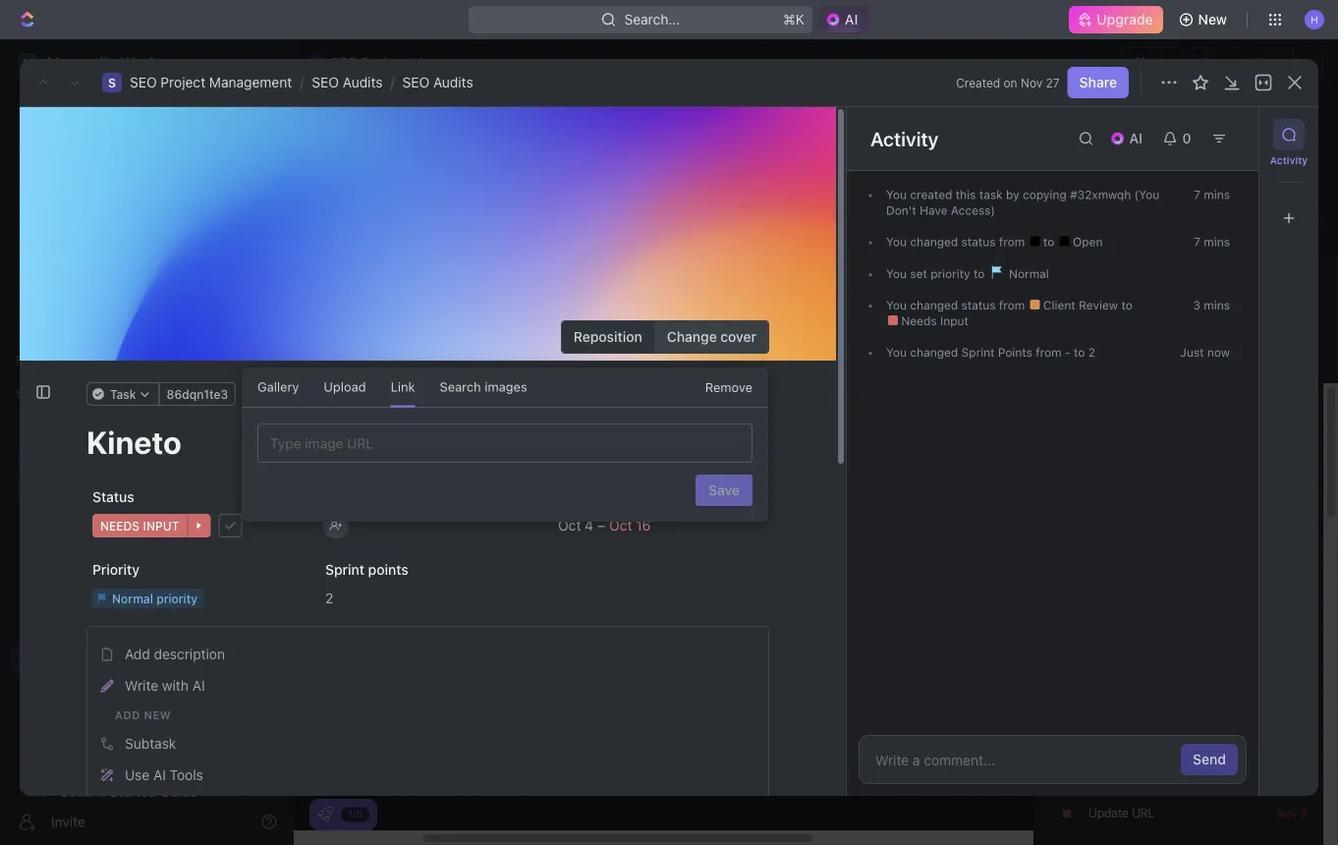 Task type: describe. For each thing, give the bounding box(es) containing it.
3
[[1193, 298, 1201, 312]]

add task
[[1196, 126, 1256, 142]]

to right the -
[[1074, 345, 1085, 359]]

cover
[[721, 329, 757, 345]]

open
[[1070, 235, 1103, 249]]

2 seo audits link from the left
[[403, 74, 473, 90]]

mins for open
[[1204, 235, 1230, 249]]

1 audits from the left
[[343, 74, 383, 90]]

now
[[1208, 345, 1230, 359]]

customize button
[[1146, 177, 1246, 204]]

1 horizontal spatial seo project management
[[341, 117, 666, 150]]

add description button
[[93, 639, 763, 670]]

hide button
[[1287, 272, 1325, 295]]

new
[[1199, 11, 1227, 28]]

0 vertical spatial nov
[[1021, 76, 1043, 89]]

titles
[[1172, 769, 1199, 782]]

project inside sidebar navigation
[[78, 650, 125, 666]]

have
[[920, 203, 948, 217]]

tools
[[170, 767, 203, 783]]

overdue tasks
[[585, 182, 681, 199]]

sort
[[1054, 356, 1078, 370]]

seo project management, , element inside sidebar navigation
[[18, 649, 37, 668]]

labor day
[[1089, 731, 1145, 745]]

client review
[[1040, 298, 1122, 312]]

new for add
[[144, 709, 171, 721]]

automations button
[[1192, 48, 1293, 78]]

pulse
[[47, 236, 82, 253]]

this
[[956, 188, 976, 201]]

copying
[[1023, 188, 1067, 201]]

link
[[391, 379, 415, 394]]

reposition button
[[562, 321, 655, 353]]

7 mins for created this task by copying
[[1194, 188, 1230, 201]]

projects link
[[59, 509, 220, 541]]

needs
[[902, 314, 937, 328]]

new button
[[1171, 4, 1239, 35]]

hide
[[1293, 277, 1319, 290]]

timeline link
[[713, 177, 772, 204]]

created
[[910, 188, 953, 201]]

seo project management inside tree
[[47, 650, 213, 666]]

urgent tasks
[[464, 182, 549, 199]]

invite
[[51, 814, 85, 830]]

overdue tasks link
[[581, 177, 681, 204]]

s seo project management
[[315, 55, 496, 71]]

goals
[[47, 270, 83, 286]]

created
[[956, 76, 1001, 89]]

goals link
[[8, 262, 275, 294]]

automations
[[1201, 55, 1283, 71]]

gallery
[[257, 379, 299, 394]]

overview link
[[363, 177, 427, 204]]

inbox link
[[8, 129, 275, 160]]

1 horizontal spatial by
[[1081, 356, 1094, 370]]

from for needs input
[[999, 298, 1025, 312]]

1 vertical spatial sprint
[[325, 562, 365, 578]]

priority
[[931, 267, 971, 281]]

favorites button
[[8, 348, 75, 371]]

sidebar navigation
[[0, 39, 294, 845]]

86dqn1te3
[[167, 387, 228, 401]]

input
[[941, 314, 969, 328]]

1/5
[[348, 808, 363, 820]]

1 horizontal spatial s
[[108, 76, 116, 89]]

urgent
[[464, 182, 508, 199]]

with
[[162, 678, 189, 694]]

status for needs input
[[962, 298, 996, 312]]

⌘k
[[783, 11, 805, 28]]

7 for changed status from
[[1194, 235, 1201, 249]]

3 you from the top
[[886, 267, 907, 281]]

to left 'open'
[[1044, 235, 1058, 249]]

just
[[1181, 345, 1204, 359]]

2
[[1089, 345, 1096, 359]]

task sidebar content section
[[846, 107, 1259, 796]]

url
[[1132, 806, 1155, 820]]

reposition
[[574, 329, 643, 345]]

write
[[125, 678, 158, 694]]

nov 8
[[1278, 807, 1308, 820]]

mins for needs input
[[1204, 298, 1230, 312]]

share button down upgrade on the right of page
[[1121, 47, 1183, 79]]

project up urgent
[[401, 117, 489, 150]]

add for add description
[[125, 646, 150, 662]]

3 changed from the top
[[910, 345, 958, 359]]

-
[[1065, 345, 1071, 359]]

0 horizontal spatial share
[[1080, 74, 1117, 90]]

you changed sprint points from - to 2
[[886, 345, 1096, 359]]

team space link
[[47, 476, 271, 507]]

1 horizontal spatial share
[[1133, 55, 1171, 71]]

to right priority
[[974, 267, 985, 281]]

urgent tasks link
[[460, 177, 549, 204]]

sort by
[[1054, 356, 1094, 370]]

to right "review" at the top right
[[1122, 298, 1133, 312]]

set
[[910, 267, 928, 281]]

search images
[[440, 379, 527, 394]]

page
[[1141, 769, 1169, 782]]

docs link
[[8, 162, 275, 194]]

changed for needs input
[[910, 298, 958, 312]]

description
[[154, 646, 225, 662]]

write with ai
[[125, 678, 205, 694]]

docs
[[47, 170, 80, 186]]

7 for created this task by copying
[[1194, 188, 1201, 201]]

search for search
[[1024, 182, 1069, 199]]

subtask
[[125, 736, 176, 752]]

sprint points
[[325, 562, 409, 578]]

1 vertical spatial seo project management, , element
[[102, 73, 122, 92]]

review
[[1079, 298, 1118, 312]]

send
[[1193, 751, 1226, 768]]

update
[[1089, 806, 1129, 820]]

tasks
[[1290, 357, 1319, 371]]



Task type: vqa. For each thing, say whether or not it's contained in the screenshot.
the Timeline
yes



Task type: locate. For each thing, give the bounding box(es) containing it.
seo project management up urgent tasks
[[341, 117, 666, 150]]

0 horizontal spatial tasks
[[512, 182, 549, 199]]

2 7 mins from the top
[[1194, 235, 1230, 249]]

seo project management / seo audits / seo audits
[[130, 74, 473, 90]]

new up subtask
[[144, 709, 171, 721]]

1 vertical spatial s
[[108, 76, 116, 89]]

2 vertical spatial from
[[1036, 345, 1062, 359]]

0 horizontal spatial s
[[24, 652, 32, 665]]

new for plan
[[1116, 769, 1138, 782]]

2 horizontal spatial seo project management, , element
[[311, 55, 326, 71]]

tree inside sidebar navigation
[[8, 409, 275, 845]]

1 vertical spatial share
[[1080, 74, 1117, 90]]

0 horizontal spatial overdue
[[585, 182, 641, 199]]

spaces
[[16, 386, 57, 400]]

1 horizontal spatial seo audits link
[[403, 74, 473, 90]]

0 vertical spatial new
[[144, 709, 171, 721]]

add for add new
[[115, 709, 140, 721]]

1 vertical spatial by
[[1081, 356, 1094, 370]]

task sidebar navigation tab list
[[1268, 119, 1311, 234]]

0 vertical spatial by
[[1006, 188, 1020, 201]]

3 mins
[[1193, 298, 1230, 312]]

/
[[300, 74, 304, 90], [391, 74, 395, 90]]

changed status from
[[907, 235, 1028, 249], [907, 298, 1028, 312]]

0 vertical spatial seo project management, , element
[[311, 55, 326, 71]]

1 / from the left
[[300, 74, 304, 90]]

nov
[[1021, 76, 1043, 89], [1278, 807, 1298, 820]]

0 vertical spatial status
[[962, 235, 996, 249]]

1 vertical spatial seo project management link
[[47, 643, 271, 674]]

status up input at the right of page
[[962, 298, 996, 312]]

seo project management link
[[130, 74, 292, 90], [47, 643, 271, 674]]

search for search images
[[440, 379, 481, 394]]

set priority to
[[907, 267, 988, 281]]

0 vertical spatial search
[[1024, 182, 1069, 199]]

1 you from the top
[[886, 188, 907, 201]]

subtask button
[[93, 728, 763, 760]]

share button
[[1121, 47, 1183, 79], [1068, 67, 1129, 98]]

ai right with
[[192, 678, 205, 694]]

0 horizontal spatial /
[[300, 74, 304, 90]]

seo project management
[[341, 117, 666, 150], [47, 650, 213, 666]]

1 vertical spatial changed status from
[[907, 298, 1028, 312]]

1 vertical spatial ai
[[153, 767, 166, 783]]

changed
[[910, 235, 958, 249], [910, 298, 958, 312], [910, 345, 958, 359]]

1 7 mins from the top
[[1194, 188, 1230, 201]]

audits
[[343, 74, 383, 90], [433, 74, 473, 90]]

1 vertical spatial 7 mins
[[1194, 235, 1230, 249]]

don't
[[886, 203, 917, 217]]

write with ai button
[[93, 670, 763, 702]]

0 vertical spatial activity
[[871, 127, 939, 150]]

1 vertical spatial mins
[[1204, 235, 1230, 249]]

by right task at the right of page
[[1006, 188, 1020, 201]]

upgrade link
[[1070, 6, 1163, 33]]

search inside button
[[1024, 182, 1069, 199]]

points
[[998, 345, 1033, 359]]

2 vertical spatial mins
[[1204, 298, 1230, 312]]

7 mins down add task button
[[1194, 188, 1230, 201]]

share right 27
[[1080, 74, 1117, 90]]

0 vertical spatial add
[[1196, 126, 1223, 142]]

day
[[1124, 731, 1145, 745]]

customize
[[1171, 182, 1240, 199]]

upload
[[324, 379, 366, 394]]

s inside s seo project management
[[315, 57, 322, 68]]

add for add task
[[1196, 126, 1223, 142]]

0 vertical spatial overdue
[[585, 182, 641, 199]]

you up needs
[[886, 298, 907, 312]]

management inside sidebar navigation
[[128, 650, 213, 666]]

pulse link
[[8, 229, 275, 260]]

seo project management link up write with ai
[[47, 643, 271, 674]]

changed up needs input
[[910, 298, 958, 312]]

change cover button
[[655, 321, 769, 353]]

1 vertical spatial status
[[962, 298, 996, 312]]

0 vertical spatial changed status from
[[907, 235, 1028, 249]]

status down access)
[[962, 235, 996, 249]]

tasks left 'timeline' 'link'
[[644, 182, 681, 199]]

add task button
[[1185, 119, 1268, 150]]

0 horizontal spatial seo project management
[[47, 650, 213, 666]]

unscheduled
[[1054, 314, 1133, 329]]

from left the -
[[1036, 345, 1062, 359]]

onboarding checklist button image
[[317, 807, 333, 823]]

seo audits link
[[312, 74, 383, 90], [403, 74, 473, 90]]

add new
[[115, 709, 171, 721]]

1 vertical spatial new
[[1116, 769, 1138, 782]]

2 status from the top
[[962, 298, 996, 312]]

changed status from down access)
[[907, 235, 1028, 249]]

add up write
[[125, 646, 150, 662]]

add inside button
[[125, 646, 150, 662]]

add description
[[125, 646, 225, 662]]

0 vertical spatial mins
[[1204, 188, 1230, 201]]

tasks inside the overdue tasks link
[[644, 182, 681, 199]]

by right sort
[[1081, 356, 1094, 370]]

1 horizontal spatial audits
[[433, 74, 473, 90]]

seo project management link for middle seo project management, , element
[[130, 74, 292, 90]]

tree containing team space
[[8, 409, 275, 845]]

1 horizontal spatial nov
[[1278, 807, 1298, 820]]

0 horizontal spatial seo audits link
[[312, 74, 383, 90]]

add inside button
[[1196, 126, 1223, 142]]

0 horizontal spatial seo project management, , element
[[18, 649, 37, 668]]

1 horizontal spatial /
[[391, 74, 395, 90]]

mins right 3
[[1204, 298, 1230, 312]]

1 vertical spatial add
[[125, 646, 150, 662]]

1 vertical spatial 7
[[1194, 235, 1201, 249]]

overdue for overdue
[[1148, 314, 1198, 329]]

mins
[[1204, 188, 1230, 201], [1204, 235, 1230, 249], [1204, 298, 1230, 312]]

2 vertical spatial s
[[24, 652, 32, 665]]

overdue for overdue tasks
[[585, 182, 641, 199]]

7 mins down customize
[[1194, 235, 1230, 249]]

priority
[[92, 562, 140, 578]]

1 status from the top
[[962, 235, 996, 249]]

1 horizontal spatial tasks
[[644, 182, 681, 199]]

change cover
[[667, 329, 757, 345]]

0 horizontal spatial new
[[144, 709, 171, 721]]

Edit task name text field
[[86, 424, 769, 461]]

just now
[[1181, 345, 1230, 359]]

2 changed status from from the top
[[907, 298, 1028, 312]]

1 vertical spatial nov
[[1278, 807, 1298, 820]]

2 mins from the top
[[1204, 235, 1230, 249]]

1 seo audits link from the left
[[312, 74, 383, 90]]

pencil image
[[101, 679, 114, 693]]

changed status from up input at the right of page
[[907, 298, 1028, 312]]

onboarding checklist button element
[[317, 807, 333, 823]]

1 horizontal spatial seo project management, , element
[[102, 73, 122, 92]]

send button
[[1181, 744, 1238, 775]]

sprint left points at bottom
[[325, 562, 365, 578]]

project up seo project management / seo audits / seo audits
[[361, 55, 408, 71]]

0 horizontal spatial sprint
[[325, 562, 365, 578]]

1 horizontal spatial search
[[1024, 182, 1069, 199]]

share
[[1133, 55, 1171, 71], [1080, 74, 1117, 90]]

use ai tools
[[125, 767, 203, 783]]

0 vertical spatial from
[[999, 235, 1025, 249]]

1 horizontal spatial new
[[1116, 769, 1138, 782]]

seo project management link for seo project management, , element in the sidebar navigation
[[47, 643, 271, 674]]

task
[[1226, 126, 1256, 142]]

3 mins from the top
[[1204, 298, 1230, 312]]

you up don't
[[886, 188, 907, 201]]

search left #32xmwqh
[[1024, 182, 1069, 199]]

2 tasks from the left
[[644, 182, 681, 199]]

0 vertical spatial s
[[315, 57, 322, 68]]

2 horizontal spatial s
[[315, 57, 322, 68]]

seo project management up write
[[47, 650, 213, 666]]

changed status from for open
[[907, 235, 1028, 249]]

new
[[144, 709, 171, 721], [1116, 769, 1138, 782]]

search...
[[624, 11, 680, 28]]

from down normal
[[999, 298, 1025, 312]]

1 vertical spatial overdue
[[1148, 314, 1198, 329]]

remove
[[705, 380, 753, 395]]

7 mins for changed status from
[[1194, 235, 1230, 249]]

home
[[47, 103, 85, 119]]

sprint inside task sidebar content section
[[962, 345, 995, 359]]

activity inside task sidebar content section
[[871, 127, 939, 150]]

5 you from the top
[[886, 345, 907, 359]]

space
[[85, 483, 125, 499]]

changed down 'have'
[[910, 235, 958, 249]]

share button right 27
[[1068, 67, 1129, 98]]

use
[[125, 767, 150, 783]]

project up pencil image
[[78, 650, 125, 666]]

0 horizontal spatial nov
[[1021, 76, 1043, 89]]

client
[[1044, 298, 1076, 312]]

projects
[[59, 516, 111, 533]]

created this task by copying
[[907, 188, 1070, 201]]

1 changed from the top
[[910, 235, 958, 249]]

team space
[[47, 483, 125, 499]]

4 you from the top
[[886, 298, 907, 312]]

7
[[1194, 188, 1201, 201], [1194, 235, 1201, 249]]

seo project management, , element
[[311, 55, 326, 71], [102, 73, 122, 92], [18, 649, 37, 668]]

user group image
[[20, 485, 35, 497]]

0 vertical spatial seo project management
[[341, 117, 666, 150]]

share down upgrade on the right of page
[[1133, 55, 1171, 71]]

changed status from for needs input
[[907, 298, 1028, 312]]

2 vertical spatial add
[[115, 709, 140, 721]]

from up normal
[[999, 235, 1025, 249]]

1 horizontal spatial ai
[[192, 678, 205, 694]]

2 changed from the top
[[910, 298, 958, 312]]

1 vertical spatial from
[[999, 298, 1025, 312]]

add down write
[[115, 709, 140, 721]]

1 vertical spatial search
[[440, 379, 481, 394]]

add left task at the top of the page
[[1196, 126, 1223, 142]]

#32xmwqh
[[1070, 188, 1131, 201]]

dashboards link
[[8, 196, 275, 227]]

s inside sidebar navigation
[[24, 652, 32, 665]]

2 7 from the top
[[1194, 235, 1201, 249]]

change cover button
[[655, 321, 769, 353]]

seo inside sidebar navigation
[[47, 650, 75, 666]]

plan new page titles
[[1089, 769, 1199, 782]]

you left set
[[886, 267, 907, 281]]

0 horizontal spatial ai
[[153, 767, 166, 783]]

status for open
[[962, 235, 996, 249]]

new right plan
[[1116, 769, 1138, 782]]

activity inside task sidebar navigation tab list
[[1271, 154, 1308, 166]]

seo project management link up home link
[[130, 74, 292, 90]]

1 vertical spatial activity
[[1271, 154, 1308, 166]]

sprint left points on the top of the page
[[962, 345, 995, 359]]

tasks for urgent tasks
[[512, 182, 549, 199]]

tasks right urgent
[[512, 182, 549, 199]]

2 / from the left
[[391, 74, 395, 90]]

2 audits from the left
[[433, 74, 473, 90]]

Type image URL text field
[[257, 424, 753, 463]]

8
[[1301, 807, 1308, 820]]

search left images
[[440, 379, 481, 394]]

2 vertical spatial seo project management, , element
[[18, 649, 37, 668]]

by inside task sidebar content section
[[1006, 188, 1020, 201]]

0 vertical spatial seo project management link
[[130, 74, 292, 90]]

0 horizontal spatial activity
[[871, 127, 939, 150]]

1 horizontal spatial sprint
[[962, 345, 995, 359]]

ai right use
[[153, 767, 166, 783]]

1 mins from the top
[[1204, 188, 1230, 201]]

0 vertical spatial sprint
[[962, 345, 995, 359]]

tasks
[[512, 182, 549, 199], [644, 182, 681, 199]]

normal
[[1006, 267, 1049, 281]]

plan
[[1089, 769, 1112, 782]]

2 you from the top
[[886, 235, 907, 249]]

0 vertical spatial share
[[1133, 55, 1171, 71]]

7 right (you
[[1194, 188, 1201, 201]]

changed for open
[[910, 235, 958, 249]]

27
[[1046, 76, 1060, 89]]

created on nov 27
[[956, 76, 1060, 89]]

by
[[1006, 188, 1020, 201], [1081, 356, 1094, 370]]

today button
[[310, 222, 359, 245]]

favorites
[[16, 353, 68, 367]]

save
[[709, 482, 740, 498]]

2 vertical spatial changed
[[910, 345, 958, 359]]

0 vertical spatial changed
[[910, 235, 958, 249]]

inbox
[[47, 136, 82, 152]]

1 changed status from from the top
[[907, 235, 1028, 249]]

you down needs
[[886, 345, 907, 359]]

mins down customize
[[1204, 235, 1230, 249]]

nov left 8 at right bottom
[[1278, 807, 1298, 820]]

1 vertical spatial seo project management
[[47, 650, 213, 666]]

you down don't
[[886, 235, 907, 249]]

project up home link
[[161, 74, 206, 90]]

points
[[368, 562, 409, 578]]

1 vertical spatial changed
[[910, 298, 958, 312]]

mins down add task button
[[1204, 188, 1230, 201]]

changed down needs input
[[910, 345, 958, 359]]

0 horizontal spatial audits
[[343, 74, 383, 90]]

0 horizontal spatial search
[[440, 379, 481, 394]]

nov left 27
[[1021, 76, 1043, 89]]

1 7 from the top
[[1194, 188, 1201, 201]]

0 vertical spatial 7 mins
[[1194, 188, 1230, 201]]

overdue
[[585, 182, 641, 199], [1148, 314, 1198, 329]]

tasks inside "urgent tasks" 'link'
[[512, 182, 549, 199]]

7 down customize 'button' at the top right
[[1194, 235, 1201, 249]]

tasks for overdue tasks
[[644, 182, 681, 199]]

from for open
[[999, 235, 1025, 249]]

upgrade
[[1097, 11, 1153, 28]]

home link
[[8, 95, 275, 127]]

1 horizontal spatial overdue
[[1148, 314, 1198, 329]]

0 vertical spatial ai
[[192, 678, 205, 694]]

0 horizontal spatial by
[[1006, 188, 1020, 201]]

1 tasks from the left
[[512, 182, 549, 199]]

0 vertical spatial 7
[[1194, 188, 1201, 201]]

seo
[[330, 55, 358, 71], [130, 74, 157, 90], [312, 74, 339, 90], [403, 74, 430, 90], [341, 117, 395, 150], [47, 650, 75, 666]]

1 horizontal spatial activity
[[1271, 154, 1308, 166]]

use ai tools button
[[93, 760, 763, 791]]

tree
[[8, 409, 275, 845]]



